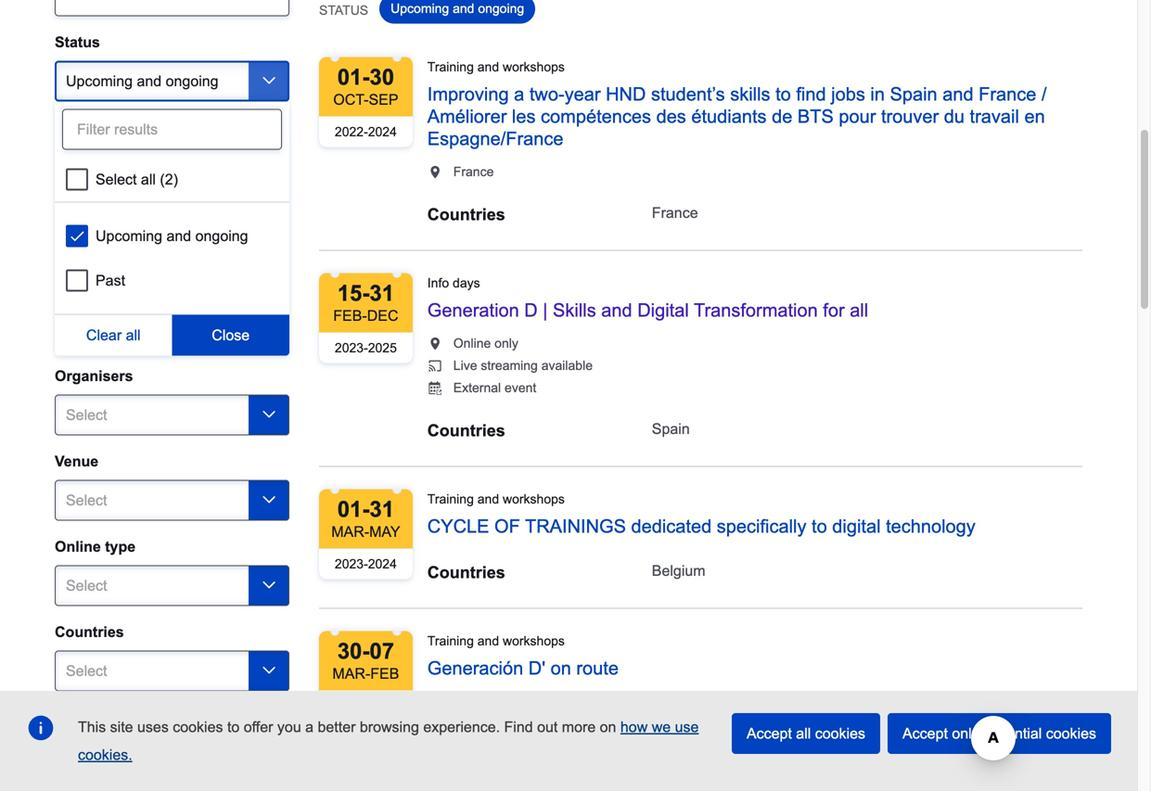Task type: vqa. For each thing, say whether or not it's contained in the screenshot.
the top Upcoming and ongoing
yes



Task type: describe. For each thing, give the bounding box(es) containing it.
2 vertical spatial spain
[[652, 705, 690, 721]]

Filter results search field
[[62, 109, 282, 150]]

student's
[[652, 84, 725, 104]]

year
[[565, 84, 601, 104]]

digital
[[638, 300, 689, 321]]

cookies for accept
[[1047, 726, 1097, 742]]

clear filters button
[[136, 714, 240, 755]]

subject
[[55, 282, 108, 299]]

cycle of trainings dedicated specifically to digital technology
[[428, 516, 976, 537]]

training and workshops for 30
[[428, 60, 565, 74]]

1 horizontal spatial on
[[600, 719, 617, 736]]

cycle
[[428, 516, 490, 537]]

0 horizontal spatial a
[[305, 719, 314, 736]]

xs image for live streaming available
[[428, 359, 443, 373]]

hnd
[[606, 84, 646, 104]]

en
[[1025, 106, 1046, 127]]

skills
[[731, 84, 771, 104]]

1 vertical spatial ongoing
[[195, 228, 248, 244]]

training for 31
[[428, 492, 474, 507]]

clear all
[[86, 327, 141, 344]]

event type
[[55, 119, 130, 136]]

type for online type
[[105, 539, 136, 555]]

travail
[[970, 106, 1020, 127]]

all for clear all
[[126, 327, 141, 344]]

trouver
[[882, 106, 939, 127]]

01- for 01-31
[[338, 497, 370, 522]]

workshops for 07
[[503, 634, 565, 649]]

2024 for 31
[[368, 557, 397, 572]]

streaming
[[481, 359, 538, 373]]

workshops for 31
[[503, 492, 565, 507]]

to inside improving a two-year hnd student's skills to find jobs in spain and france / améliorer les compétences des étudiants de bts pour trouver du travail en espagne/france
[[776, 84, 791, 104]]

0 horizontal spatial status
[[55, 34, 100, 50]]

15-31 feb-dec
[[333, 281, 399, 324]]

cycle of trainings dedicated specifically to digital technology link
[[428, 516, 976, 537]]

improving
[[428, 84, 509, 104]]

select all (2)
[[96, 171, 178, 188]]

cookies for this
[[173, 719, 223, 736]]

this site uses cookies to offer you a better browsing experience. find out more on
[[78, 719, 621, 736]]

30
[[370, 65, 395, 89]]

s image
[[68, 227, 86, 245]]

accept for accept all cookies
[[747, 726, 792, 742]]

espagne/france
[[428, 128, 564, 149]]

compétences
[[541, 106, 652, 127]]

clear filters
[[150, 726, 226, 743]]

event date
[[55, 205, 130, 221]]

2023-2025
[[335, 341, 397, 355]]

days
[[453, 276, 480, 290]]

only for online
[[495, 336, 519, 351]]

organisers
[[55, 368, 133, 385]]

more
[[562, 719, 596, 736]]

1 vertical spatial upcoming
[[96, 228, 162, 244]]

online only
[[454, 336, 519, 351]]

accept all cookies link
[[732, 714, 881, 755]]

2025
[[368, 341, 397, 355]]

31 for 01-
[[370, 497, 395, 522]]

xs image for online only
[[428, 336, 443, 351]]

site
[[110, 719, 133, 736]]

improving a two-year hnd student's skills to find jobs in spain and france / améliorer les compétences des étudiants de bts pour trouver du travail en espagne/france
[[428, 84, 1047, 149]]

generation d | skills and digital transformation for all link
[[428, 300, 869, 321]]

01-31 mar-may
[[332, 497, 401, 541]]

use
[[675, 719, 699, 736]]

1 horizontal spatial upcoming
[[391, 1, 449, 16]]

spain inside improving a two-year hnd student's skills to find jobs in spain and france / améliorer les compétences des étudiants de bts pour trouver du travail en espagne/france
[[891, 84, 938, 104]]

clear for clear filters
[[150, 726, 186, 743]]

of
[[495, 516, 520, 537]]

better
[[318, 719, 356, 736]]

accept only essential cookies
[[903, 726, 1097, 742]]

(2)
[[160, 171, 178, 188]]

generación
[[428, 658, 524, 679]]

|
[[543, 300, 548, 321]]

info
[[428, 276, 449, 290]]

generation
[[428, 300, 520, 321]]

07
[[370, 639, 395, 664]]

two-
[[530, 84, 565, 104]]

Select text field
[[55, 395, 290, 436]]

accept only essential cookies link
[[888, 714, 1112, 755]]

d'
[[529, 658, 546, 679]]

2022-2024
[[335, 125, 397, 139]]

improving a two-year hnd student's skills to find jobs in spain and france / améliorer les compétences des étudiants de bts pour trouver du travail en espagne/france link
[[428, 84, 1047, 149]]

specifically
[[717, 516, 807, 537]]

bts
[[798, 106, 834, 127]]

and inside improving a two-year hnd student's skills to find jobs in spain and france / améliorer les compétences des étudiants de bts pour trouver du travail en espagne/france
[[943, 84, 974, 104]]

Keywords text field
[[55, 0, 290, 16]]

feb
[[371, 666, 399, 683]]

sep
[[369, 91, 399, 108]]

30-07 mar-feb
[[333, 639, 399, 683]]

event
[[505, 381, 537, 395]]

countries up days
[[428, 205, 506, 224]]

transformation
[[694, 300, 818, 321]]

skills
[[553, 300, 597, 321]]

countries down external
[[428, 421, 506, 440]]

browsing
[[360, 719, 419, 736]]

route
[[577, 658, 619, 679]]

experience.
[[424, 719, 500, 736]]

des
[[657, 106, 687, 127]]

15-
[[338, 281, 370, 306]]

2023- for 15-
[[335, 341, 368, 355]]

how
[[621, 719, 648, 736]]

in
[[871, 84, 885, 104]]

offer
[[244, 719, 273, 736]]

countries down the online type
[[55, 624, 124, 641]]

countries down "cycle"
[[428, 563, 506, 582]]



Task type: locate. For each thing, give the bounding box(es) containing it.
2 vertical spatial france
[[652, 205, 698, 221]]

0 vertical spatial status
[[319, 3, 369, 18]]

2 horizontal spatial cookies
[[1047, 726, 1097, 742]]

1 horizontal spatial upcoming and ongoing
[[391, 1, 525, 16]]

xs image for external event
[[428, 381, 443, 396]]

0 vertical spatial training
[[428, 60, 474, 74]]

only left the essential
[[953, 726, 980, 742]]

select text field up filter results search box
[[55, 61, 290, 102]]

3 training and workshops from the top
[[428, 634, 565, 649]]

0 vertical spatial type
[[99, 119, 130, 136]]

0 vertical spatial on
[[551, 658, 572, 679]]

0 vertical spatial mar-
[[332, 524, 369, 541]]

1 horizontal spatial to
[[776, 84, 791, 104]]

workshops up the two-
[[503, 60, 565, 74]]

how we use cookies.
[[78, 719, 699, 764]]

select text field down select text box
[[55, 480, 290, 521]]

0 horizontal spatial only
[[495, 336, 519, 351]]

select text field up uses
[[55, 651, 290, 692]]

a up les
[[514, 84, 525, 104]]

2024 for 30
[[368, 125, 397, 139]]

3 workshops from the top
[[503, 634, 565, 649]]

1 training from the top
[[428, 60, 474, 74]]

1 horizontal spatial cookies
[[816, 726, 866, 742]]

3 select text field from the top
[[55, 566, 290, 606]]

0 vertical spatial 31
[[370, 281, 395, 306]]

0 vertical spatial training and workshops
[[428, 60, 565, 74]]

2 workshops from the top
[[503, 492, 565, 507]]

0 vertical spatial upcoming and ongoing
[[391, 1, 525, 16]]

venue
[[55, 453, 99, 470]]

status up event type
[[55, 34, 100, 50]]

a right you
[[305, 719, 314, 736]]

status up 01-30 oct-sep on the top
[[319, 3, 369, 18]]

to
[[776, 84, 791, 104], [812, 516, 828, 537], [227, 719, 240, 736]]

all inside button
[[126, 327, 141, 344]]

2 training and workshops from the top
[[428, 492, 565, 507]]

2 31 from the top
[[370, 497, 395, 522]]

1 horizontal spatial clear
[[150, 726, 186, 743]]

1 event from the top
[[55, 119, 95, 136]]

mar- down 30-
[[333, 666, 371, 683]]

you
[[277, 719, 301, 736]]

select text field for countries
[[55, 651, 290, 692]]

xs image down generation
[[428, 336, 443, 351]]

1 vertical spatial spain
[[652, 421, 690, 437]]

on right d'
[[551, 658, 572, 679]]

on
[[551, 658, 572, 679], [600, 719, 617, 736]]

workshops up the "of"
[[503, 492, 565, 507]]

xs image down "améliorer"
[[428, 165, 443, 179]]

xs image
[[428, 336, 443, 351], [428, 381, 443, 396]]

training up generación
[[428, 634, 474, 649]]

0 horizontal spatial online
[[55, 539, 101, 555]]

out
[[537, 719, 558, 736]]

cookies
[[173, 719, 223, 736], [816, 726, 866, 742], [1047, 726, 1097, 742]]

31 up "may"
[[370, 497, 395, 522]]

and
[[453, 1, 475, 16], [478, 60, 499, 74], [943, 84, 974, 104], [167, 228, 191, 244], [602, 300, 633, 321], [478, 492, 499, 507], [478, 634, 499, 649]]

event up the 3
[[55, 119, 95, 136]]

1 2023- from the top
[[335, 341, 368, 355]]

ongoing
[[478, 1, 525, 16], [195, 228, 248, 244]]

accept
[[747, 726, 792, 742], [903, 726, 948, 742]]

generación d' on route link
[[428, 658, 619, 679]]

d
[[525, 300, 538, 321]]

1 vertical spatial workshops
[[503, 492, 565, 507]]

1 vertical spatial 31
[[370, 497, 395, 522]]

xs image for france
[[428, 165, 443, 179]]

accept left the essential
[[903, 726, 948, 742]]

2023- down feb-
[[335, 341, 368, 355]]

1 vertical spatial clear
[[150, 726, 186, 743]]

find
[[504, 719, 533, 736]]

training up "cycle"
[[428, 492, 474, 507]]

uses
[[137, 719, 169, 736]]

1 vertical spatial france
[[454, 165, 494, 179]]

date
[[99, 205, 130, 221]]

accept right use
[[747, 726, 792, 742]]

2 horizontal spatial to
[[812, 516, 828, 537]]

oct-
[[333, 91, 369, 108]]

2 vertical spatial workshops
[[503, 634, 565, 649]]

01-30 oct-sep
[[333, 65, 399, 108]]

1 vertical spatial online
[[55, 539, 101, 555]]

0 vertical spatial event
[[55, 119, 95, 136]]

de
[[772, 106, 793, 127]]

training and workshops
[[428, 60, 565, 74], [428, 492, 565, 507], [428, 634, 565, 649]]

0 horizontal spatial accept
[[747, 726, 792, 742]]

mar- up "2023-2024" on the bottom of the page
[[332, 524, 369, 541]]

2 event from the top
[[55, 205, 95, 221]]

1 xs image from the top
[[428, 165, 443, 179]]

3 training from the top
[[428, 634, 474, 649]]

0 vertical spatial upcoming
[[391, 1, 449, 16]]

0 vertical spatial 2024
[[368, 125, 397, 139]]

cookies.
[[78, 747, 132, 764]]

accept for accept only essential cookies
[[903, 726, 948, 742]]

all for select all (2)
[[141, 171, 156, 188]]

upcoming and ongoing down the (2) at the top
[[96, 228, 248, 244]]

external
[[454, 381, 501, 395]]

2 vertical spatial to
[[227, 719, 240, 736]]

2 accept from the left
[[903, 726, 948, 742]]

1 horizontal spatial only
[[953, 726, 980, 742]]

technology
[[886, 516, 976, 537]]

2 select text field from the top
[[55, 480, 290, 521]]

0 vertical spatial spain
[[891, 84, 938, 104]]

0 vertical spatial workshops
[[503, 60, 565, 74]]

only up 'streaming'
[[495, 336, 519, 351]]

1 vertical spatial on
[[600, 719, 617, 736]]

online down venue on the left bottom of page
[[55, 539, 101, 555]]

training for 07
[[428, 634, 474, 649]]

31 for 15-
[[370, 281, 395, 306]]

0 vertical spatial xs image
[[428, 165, 443, 179]]

live streaming available
[[454, 359, 593, 373]]

2 vertical spatial training
[[428, 634, 474, 649]]

2 2023- from the top
[[335, 557, 368, 572]]

1 vertical spatial event
[[55, 205, 95, 221]]

4 select text field from the top
[[55, 651, 290, 692]]

0 vertical spatial 01-
[[338, 65, 370, 89]]

filters
[[190, 726, 226, 743]]

event up s image
[[55, 205, 95, 221]]

countries down generación
[[428, 705, 506, 724]]

event for event date
[[55, 205, 95, 221]]

0 horizontal spatial upcoming
[[96, 228, 162, 244]]

close button
[[172, 315, 290, 356]]

a inside improving a two-year hnd student's skills to find jobs in spain and france / améliorer les compétences des étudiants de bts pour trouver du travail en espagne/france
[[514, 84, 525, 104]]

online type
[[55, 539, 136, 555]]

0 vertical spatial clear
[[86, 327, 122, 344]]

1 vertical spatial to
[[812, 516, 828, 537]]

search
[[70, 726, 117, 743]]

2 xs image from the top
[[428, 359, 443, 373]]

/
[[1042, 84, 1047, 104]]

mar- inside 30-07 mar-feb
[[333, 666, 371, 683]]

workshops for 30
[[503, 60, 565, 74]]

feb-
[[333, 308, 367, 324]]

0 vertical spatial online
[[454, 336, 491, 351]]

1 horizontal spatial ongoing
[[478, 1, 525, 16]]

essential
[[984, 726, 1043, 742]]

only for accept
[[953, 726, 980, 742]]

1 horizontal spatial accept
[[903, 726, 948, 742]]

2 vertical spatial training and workshops
[[428, 634, 565, 649]]

upcoming and ongoing
[[391, 1, 525, 16], [96, 228, 248, 244]]

3
[[77, 158, 84, 173]]

01- up oct-
[[338, 65, 370, 89]]

upcoming up 30
[[391, 1, 449, 16]]

upcoming
[[391, 1, 449, 16], [96, 228, 162, 244]]

2023-2024
[[335, 557, 397, 572]]

1 vertical spatial 2024
[[368, 557, 397, 572]]

all for accept all cookies
[[797, 726, 811, 742]]

1 accept from the left
[[747, 726, 792, 742]]

select text field for online type
[[55, 566, 290, 606]]

01- up "may"
[[338, 497, 370, 522]]

2 2024 from the top
[[368, 557, 397, 572]]

1 horizontal spatial online
[[454, 336, 491, 351]]

select
[[96, 171, 137, 188]]

training for 30
[[428, 60, 474, 74]]

workshops
[[503, 60, 565, 74], [503, 492, 565, 507], [503, 634, 565, 649]]

generación d' on route
[[428, 658, 619, 679]]

du
[[945, 106, 965, 127]]

31 inside 01-31 mar-may
[[370, 497, 395, 522]]

2 xs image from the top
[[428, 381, 443, 396]]

0 vertical spatial to
[[776, 84, 791, 104]]

xs image
[[428, 165, 443, 179], [428, 359, 443, 373]]

1 horizontal spatial status
[[319, 3, 369, 18]]

upcoming and ongoing up the improving
[[391, 1, 525, 16]]

training and workshops up the improving
[[428, 60, 565, 74]]

on left how
[[600, 719, 617, 736]]

1 training and workshops from the top
[[428, 60, 565, 74]]

clear all button
[[55, 315, 172, 356]]

1 vertical spatial type
[[105, 539, 136, 555]]

31 up dec
[[370, 281, 395, 306]]

belgium
[[652, 563, 706, 579]]

1 select text field from the top
[[55, 61, 290, 102]]

training and workshops for 07
[[428, 634, 565, 649]]

event for event type
[[55, 119, 95, 136]]

0 horizontal spatial upcoming and ongoing
[[96, 228, 248, 244]]

0 horizontal spatial cookies
[[173, 719, 223, 736]]

past
[[96, 272, 125, 289]]

digital
[[833, 516, 881, 537]]

0 horizontal spatial ongoing
[[195, 228, 248, 244]]

countries
[[428, 205, 506, 224], [428, 421, 506, 440], [428, 563, 506, 582], [55, 624, 124, 641], [428, 705, 506, 724]]

01- inside 01-31 mar-may
[[338, 497, 370, 522]]

select text field down the online type
[[55, 566, 290, 606]]

to left the offer
[[227, 719, 240, 736]]

mar- for 01-
[[332, 524, 369, 541]]

0 vertical spatial xs image
[[428, 336, 443, 351]]

training and workshops up generación
[[428, 634, 565, 649]]

france inside improving a two-year hnd student's skills to find jobs in spain and france / améliorer les compétences des étudiants de bts pour trouver du travail en espagne/france
[[979, 84, 1037, 104]]

0 vertical spatial ongoing
[[478, 1, 525, 16]]

dedicated
[[632, 516, 712, 537]]

1 31 from the top
[[370, 281, 395, 306]]

1 vertical spatial training
[[428, 492, 474, 507]]

2023- down 01-31 mar-may
[[335, 557, 368, 572]]

1 vertical spatial upcoming and ongoing
[[96, 228, 248, 244]]

close
[[212, 327, 250, 344]]

2 training from the top
[[428, 492, 474, 507]]

1 workshops from the top
[[503, 60, 565, 74]]

online for online type
[[55, 539, 101, 555]]

may
[[369, 524, 401, 541]]

1 vertical spatial a
[[305, 719, 314, 736]]

external event
[[454, 381, 537, 395]]

online for online only
[[454, 336, 491, 351]]

31
[[370, 281, 395, 306], [370, 497, 395, 522]]

live
[[454, 359, 477, 373]]

select text field for status
[[55, 61, 290, 102]]

all
[[141, 171, 156, 188], [850, 300, 869, 321], [126, 327, 141, 344], [797, 726, 811, 742]]

Select text field
[[55, 61, 290, 102], [55, 480, 290, 521], [55, 566, 290, 606], [55, 651, 290, 692]]

1 vertical spatial 2023-
[[335, 557, 368, 572]]

1 2024 from the top
[[368, 125, 397, 139]]

upcoming down date
[[96, 228, 162, 244]]

training and workshops up the "of"
[[428, 492, 565, 507]]

jobs
[[832, 84, 866, 104]]

0 vertical spatial france
[[979, 84, 1037, 104]]

1 vertical spatial only
[[953, 726, 980, 742]]

only
[[495, 336, 519, 351], [953, 726, 980, 742]]

1 horizontal spatial a
[[514, 84, 525, 104]]

0 vertical spatial 2023-
[[335, 341, 368, 355]]

to up de
[[776, 84, 791, 104]]

0 horizontal spatial to
[[227, 719, 240, 736]]

clear left the filters
[[150, 726, 186, 743]]

1 vertical spatial xs image
[[428, 381, 443, 396]]

xs image left external
[[428, 381, 443, 396]]

xs image left live
[[428, 359, 443, 373]]

0 horizontal spatial on
[[551, 658, 572, 679]]

01- for 01-30
[[338, 65, 370, 89]]

2023- for 01-
[[335, 557, 368, 572]]

1 xs image from the top
[[428, 336, 443, 351]]

1 01- from the top
[[338, 65, 370, 89]]

2 horizontal spatial france
[[979, 84, 1037, 104]]

01- inside 01-30 oct-sep
[[338, 65, 370, 89]]

workshops up d'
[[503, 634, 565, 649]]

les
[[512, 106, 536, 127]]

mar- for 30-
[[333, 666, 371, 683]]

0 vertical spatial only
[[495, 336, 519, 351]]

available
[[542, 359, 593, 373]]

type for event type
[[99, 119, 130, 136]]

training and workshops for 31
[[428, 492, 565, 507]]

this
[[78, 719, 106, 736]]

2024 down "may"
[[368, 557, 397, 572]]

1 vertical spatial xs image
[[428, 359, 443, 373]]

training
[[428, 60, 474, 74], [428, 492, 474, 507], [428, 634, 474, 649]]

30-
[[338, 639, 370, 664]]

2024 down sep
[[368, 125, 397, 139]]

training up the improving
[[428, 60, 474, 74]]

1 vertical spatial 01-
[[338, 497, 370, 522]]

online
[[454, 336, 491, 351], [55, 539, 101, 555]]

select text field for venue
[[55, 480, 290, 521]]

0 vertical spatial a
[[514, 84, 525, 104]]

find
[[797, 84, 827, 104]]

0 horizontal spatial clear
[[86, 327, 122, 344]]

clear for clear all
[[86, 327, 122, 344]]

event
[[55, 119, 95, 136], [55, 205, 95, 221]]

1 horizontal spatial france
[[652, 205, 698, 221]]

31 inside 15-31 feb-dec
[[370, 281, 395, 306]]

trainings
[[525, 516, 626, 537]]

clear up organisers at the top of the page
[[86, 327, 122, 344]]

2 01- from the top
[[338, 497, 370, 522]]

0 horizontal spatial france
[[454, 165, 494, 179]]

search button
[[55, 714, 132, 755]]

2022-
[[335, 125, 368, 139]]

1 vertical spatial mar-
[[333, 666, 371, 683]]

online up live
[[454, 336, 491, 351]]

améliorer
[[428, 106, 507, 127]]

a
[[514, 84, 525, 104], [305, 719, 314, 736]]

1 vertical spatial training and workshops
[[428, 492, 565, 507]]

for
[[823, 300, 845, 321]]

1 vertical spatial status
[[55, 34, 100, 50]]

to left digital
[[812, 516, 828, 537]]

mar- inside 01-31 mar-may
[[332, 524, 369, 541]]



